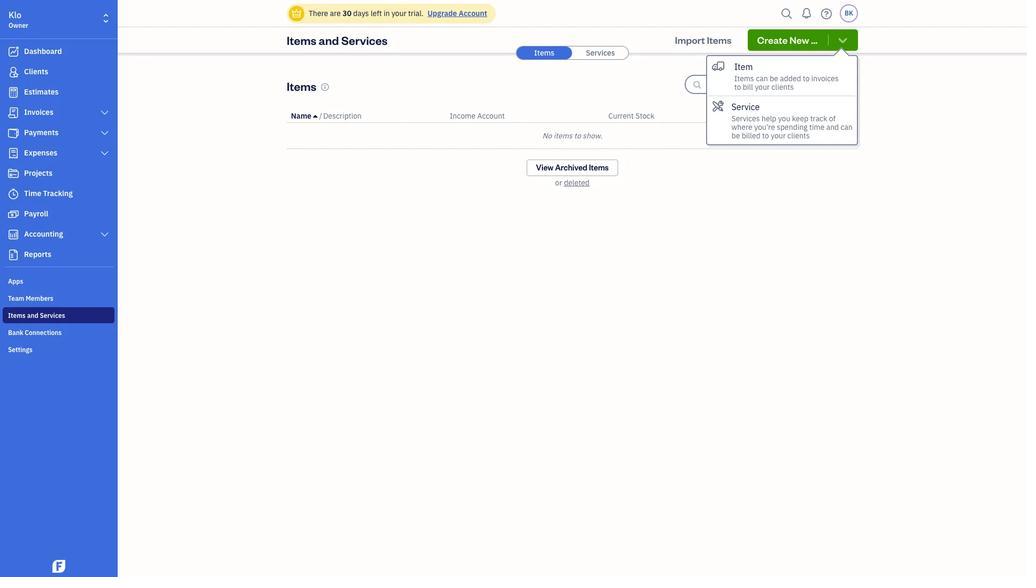 Task type: vqa. For each thing, say whether or not it's contained in the screenshot.
be
yes



Task type: describe. For each thing, give the bounding box(es) containing it.
archived
[[555, 163, 588, 173]]

chevrondown image
[[837, 35, 849, 45]]

dashboard link
[[3, 42, 115, 62]]

team members link
[[3, 291, 115, 307]]

items inside item items can be added to invoices to bill your clients
[[735, 74, 755, 83]]

dashboard
[[24, 47, 62, 56]]

freshbooks image
[[50, 561, 67, 574]]

stock
[[636, 111, 655, 121]]

chevron large down image for invoices
[[100, 109, 110, 117]]

service services help you keep track of where you're spending time and can be billed to your clients
[[732, 102, 853, 141]]

rate / taxes
[[814, 111, 854, 121]]

view archived items or deleted
[[536, 163, 609, 188]]

deleted
[[564, 178, 590, 188]]

rate link
[[814, 111, 831, 121]]

klo
[[9, 10, 21, 20]]

your inside service services help you keep track of where you're spending time and can be billed to your clients
[[771, 131, 786, 141]]

upgrade
[[428, 9, 457, 18]]

you're
[[755, 123, 775, 132]]

where
[[732, 123, 753, 132]]

invoices link
[[3, 103, 115, 123]]

import items
[[675, 34, 732, 46]]

and inside service services help you keep track of where you're spending time and can be billed to your clients
[[827, 123, 839, 132]]

bk
[[845, 9, 854, 17]]

clients inside item items can be added to invoices to bill your clients
[[772, 82, 794, 92]]

items inside "main" element
[[8, 312, 26, 320]]

chevron large down image for payments
[[100, 129, 110, 138]]

services inside service services help you keep track of where you're spending time and can be billed to your clients
[[732, 114, 760, 124]]

1 vertical spatial account
[[477, 111, 505, 121]]

spending
[[777, 123, 808, 132]]

0 vertical spatial account
[[459, 9, 487, 18]]

time tracking
[[24, 189, 73, 199]]

current
[[609, 111, 634, 121]]

trial.
[[408, 9, 424, 18]]

of
[[829, 114, 836, 124]]

income
[[450, 111, 476, 121]]

your inside item items can be added to invoices to bill your clients
[[755, 82, 770, 92]]

bank
[[8, 329, 23, 337]]

projects link
[[3, 164, 115, 184]]

report image
[[7, 250, 20, 261]]

new
[[790, 34, 810, 46]]

estimate image
[[7, 87, 20, 98]]

income account
[[450, 111, 505, 121]]

items inside button
[[707, 34, 732, 46]]

create new … button
[[748, 29, 858, 51]]

import items button
[[666, 29, 742, 51]]

timer image
[[7, 189, 20, 200]]

items and services inside "main" element
[[8, 312, 65, 320]]

name link
[[291, 111, 319, 121]]

team members
[[8, 295, 53, 303]]

caretup image
[[313, 112, 318, 120]]

invoice image
[[7, 108, 20, 118]]

no items to show.
[[543, 131, 603, 141]]

search image
[[779, 6, 796, 22]]

description
[[323, 111, 362, 121]]

2 / from the left
[[831, 111, 834, 121]]

items link
[[517, 47, 572, 59]]

payroll
[[24, 209, 48, 219]]

projects
[[24, 169, 53, 178]]

items
[[554, 131, 573, 141]]

0 vertical spatial and
[[319, 33, 339, 48]]

item items can be added to invoices to bill your clients
[[735, 62, 839, 92]]

project image
[[7, 169, 20, 179]]

team
[[8, 295, 24, 303]]

you
[[779, 114, 791, 124]]

services inside "main" element
[[40, 312, 65, 320]]

current stock link
[[609, 111, 655, 121]]

go to help image
[[818, 6, 835, 22]]

show.
[[583, 131, 603, 141]]

rate
[[814, 111, 829, 121]]

income account link
[[450, 111, 505, 121]]

settings
[[8, 346, 33, 354]]

create
[[758, 34, 788, 46]]



Task type: locate. For each thing, give the bounding box(es) containing it.
1 horizontal spatial your
[[755, 82, 770, 92]]

notifications image
[[798, 3, 816, 24]]

0 vertical spatial your
[[392, 9, 407, 18]]

chevron large down image up payments link
[[100, 109, 110, 117]]

clients down keep
[[788, 131, 810, 141]]

payroll link
[[3, 205, 115, 224]]

settings link
[[3, 342, 115, 358]]

1 vertical spatial clients
[[788, 131, 810, 141]]

can inside item items can be added to invoices to bill your clients
[[756, 74, 768, 83]]

bk button
[[840, 4, 858, 22]]

to
[[803, 74, 810, 83], [735, 82, 741, 92], [574, 131, 581, 141], [763, 131, 769, 141]]

services
[[341, 33, 388, 48], [586, 48, 615, 58], [732, 114, 760, 124], [40, 312, 65, 320]]

1 horizontal spatial can
[[841, 123, 853, 132]]

and down are on the left of page
[[319, 33, 339, 48]]

1 vertical spatial your
[[755, 82, 770, 92]]

money image
[[7, 209, 20, 220]]

chevron large down image up 'projects' link
[[100, 149, 110, 158]]

description link
[[323, 111, 362, 121]]

/
[[319, 111, 322, 121], [831, 111, 834, 121]]

klo owner
[[9, 10, 28, 29]]

1 chevron large down image from the top
[[100, 149, 110, 158]]

be left added
[[770, 74, 779, 83]]

1 vertical spatial and
[[827, 123, 839, 132]]

2 vertical spatial your
[[771, 131, 786, 141]]

estimates link
[[3, 83, 115, 102]]

2 chevron large down image from the top
[[100, 231, 110, 239]]

to left bill
[[735, 82, 741, 92]]

your right bill
[[755, 82, 770, 92]]

0 horizontal spatial your
[[392, 9, 407, 18]]

expenses
[[24, 148, 57, 158]]

time tracking link
[[3, 185, 115, 204]]

and
[[319, 33, 339, 48], [827, 123, 839, 132], [27, 312, 38, 320]]

0 horizontal spatial be
[[732, 131, 740, 141]]

name
[[291, 111, 312, 121]]

2 horizontal spatial and
[[827, 123, 839, 132]]

account right income
[[477, 111, 505, 121]]

days
[[353, 9, 369, 18]]

be inside item items can be added to invoices to bill your clients
[[770, 74, 779, 83]]

help
[[762, 114, 777, 124]]

1 / from the left
[[319, 111, 322, 121]]

1 horizontal spatial be
[[770, 74, 779, 83]]

deleted link
[[564, 178, 590, 188]]

reports
[[24, 250, 51, 260]]

/ right caretup image
[[319, 111, 322, 121]]

account right "upgrade"
[[459, 9, 487, 18]]

chevron large down image for accounting
[[100, 231, 110, 239]]

crown image
[[291, 8, 302, 19]]

your
[[392, 9, 407, 18], [755, 82, 770, 92], [771, 131, 786, 141]]

invoices
[[812, 74, 839, 83]]

members
[[26, 295, 53, 303]]

account
[[459, 9, 487, 18], [477, 111, 505, 121]]

payments link
[[3, 124, 115, 143]]

1 horizontal spatial and
[[319, 33, 339, 48]]

there
[[309, 9, 328, 18]]

items inside view archived items or deleted
[[589, 163, 609, 173]]

tracking
[[43, 189, 73, 199]]

bank connections
[[8, 329, 62, 337]]

chevron large down image inside the expenses 'link'
[[100, 149, 110, 158]]

chevron large down image
[[100, 149, 110, 158], [100, 231, 110, 239]]

can right bill
[[756, 74, 768, 83]]

chevron large down image up the expenses 'link'
[[100, 129, 110, 138]]

clients link
[[3, 63, 115, 82]]

billed
[[742, 131, 761, 141]]

1 chevron large down image from the top
[[100, 109, 110, 117]]

and down rate / taxes
[[827, 123, 839, 132]]

2 horizontal spatial your
[[771, 131, 786, 141]]

apps link
[[3, 273, 115, 290]]

clients
[[772, 82, 794, 92], [788, 131, 810, 141]]

1 horizontal spatial /
[[831, 111, 834, 121]]

1 vertical spatial items and services
[[8, 312, 65, 320]]

current stock
[[609, 111, 655, 121]]

payments
[[24, 128, 59, 138]]

can inside service services help you keep track of where you're spending time and can be billed to your clients
[[841, 123, 853, 132]]

chevron large down image inside the invoices link
[[100, 109, 110, 117]]

0 vertical spatial items and services
[[287, 33, 388, 48]]

can
[[756, 74, 768, 83], [841, 123, 853, 132]]

chevron large down image down payroll link
[[100, 231, 110, 239]]

expense image
[[7, 148, 20, 159]]

bank connections link
[[3, 325, 115, 341]]

0 horizontal spatial items and services
[[8, 312, 65, 320]]

connections
[[25, 329, 62, 337]]

reports link
[[3, 246, 115, 265]]

in
[[384, 9, 390, 18]]

1 vertical spatial chevron large down image
[[100, 231, 110, 239]]

owner
[[9, 21, 28, 29]]

to right items
[[574, 131, 581, 141]]

import
[[675, 34, 705, 46]]

create new … button
[[748, 29, 858, 51]]

track
[[811, 114, 828, 124]]

main element
[[0, 0, 144, 578]]

and down team members
[[27, 312, 38, 320]]

to right billed
[[763, 131, 769, 141]]

chevron large down image inside "accounting" link
[[100, 231, 110, 239]]

keep
[[792, 114, 809, 124]]

/ right rate
[[831, 111, 834, 121]]

service
[[732, 102, 760, 112]]

can down "taxes"
[[841, 123, 853, 132]]

items and services down are on the left of page
[[287, 33, 388, 48]]

your down the you
[[771, 131, 786, 141]]

info image
[[321, 83, 329, 91]]

time
[[24, 189, 41, 199]]

services link
[[573, 47, 629, 59]]

accounting link
[[3, 225, 115, 245]]

taxes
[[835, 111, 854, 121]]

left
[[371, 9, 382, 18]]

time
[[810, 123, 825, 132]]

expenses link
[[3, 144, 115, 163]]

are
[[330, 9, 341, 18]]

items
[[287, 33, 317, 48], [707, 34, 732, 46], [534, 48, 555, 58], [735, 74, 755, 83], [287, 78, 317, 93], [589, 163, 609, 173], [8, 312, 26, 320]]

2 vertical spatial and
[[27, 312, 38, 320]]

invoices
[[24, 108, 53, 117]]

chevron large down image for expenses
[[100, 149, 110, 158]]

2 chevron large down image from the top
[[100, 129, 110, 138]]

items and services link
[[3, 308, 115, 324]]

payment image
[[7, 128, 20, 139]]

to inside service services help you keep track of where you're spending time and can be billed to your clients
[[763, 131, 769, 141]]

clients up the you
[[772, 82, 794, 92]]

0 horizontal spatial /
[[319, 111, 322, 121]]

added
[[780, 74, 801, 83]]

no
[[543, 131, 552, 141]]

be inside service services help you keep track of where you're spending time and can be billed to your clients
[[732, 131, 740, 141]]

0 vertical spatial be
[[770, 74, 779, 83]]

chevron large down image
[[100, 109, 110, 117], [100, 129, 110, 138]]

be left billed
[[732, 131, 740, 141]]

30
[[343, 9, 352, 18]]

client image
[[7, 67, 20, 78]]

your right the in
[[392, 9, 407, 18]]

clients
[[24, 67, 48, 77]]

0 vertical spatial clients
[[772, 82, 794, 92]]

bill
[[743, 82, 753, 92]]

items and services up bank connections
[[8, 312, 65, 320]]

Search text field
[[708, 76, 857, 93]]

0 horizontal spatial can
[[756, 74, 768, 83]]

accounting
[[24, 230, 63, 239]]

0 vertical spatial can
[[756, 74, 768, 83]]

clients inside service services help you keep track of where you're spending time and can be billed to your clients
[[788, 131, 810, 141]]

there are 30 days left in your trial. upgrade account
[[309, 9, 487, 18]]

…
[[811, 34, 818, 46]]

item
[[735, 62, 753, 72]]

0 vertical spatial chevron large down image
[[100, 149, 110, 158]]

or
[[555, 178, 562, 188]]

view archived items link
[[527, 159, 619, 177]]

dashboard image
[[7, 47, 20, 57]]

estimates
[[24, 87, 59, 97]]

upgrade account link
[[426, 9, 487, 18]]

1 vertical spatial chevron large down image
[[100, 129, 110, 138]]

chart image
[[7, 230, 20, 240]]

view
[[536, 163, 554, 173]]

1 vertical spatial be
[[732, 131, 740, 141]]

1 vertical spatial can
[[841, 123, 853, 132]]

0 vertical spatial chevron large down image
[[100, 109, 110, 117]]

and inside "main" element
[[27, 312, 38, 320]]

create new …
[[758, 34, 818, 46]]

to right added
[[803, 74, 810, 83]]

0 horizontal spatial and
[[27, 312, 38, 320]]

1 horizontal spatial items and services
[[287, 33, 388, 48]]



